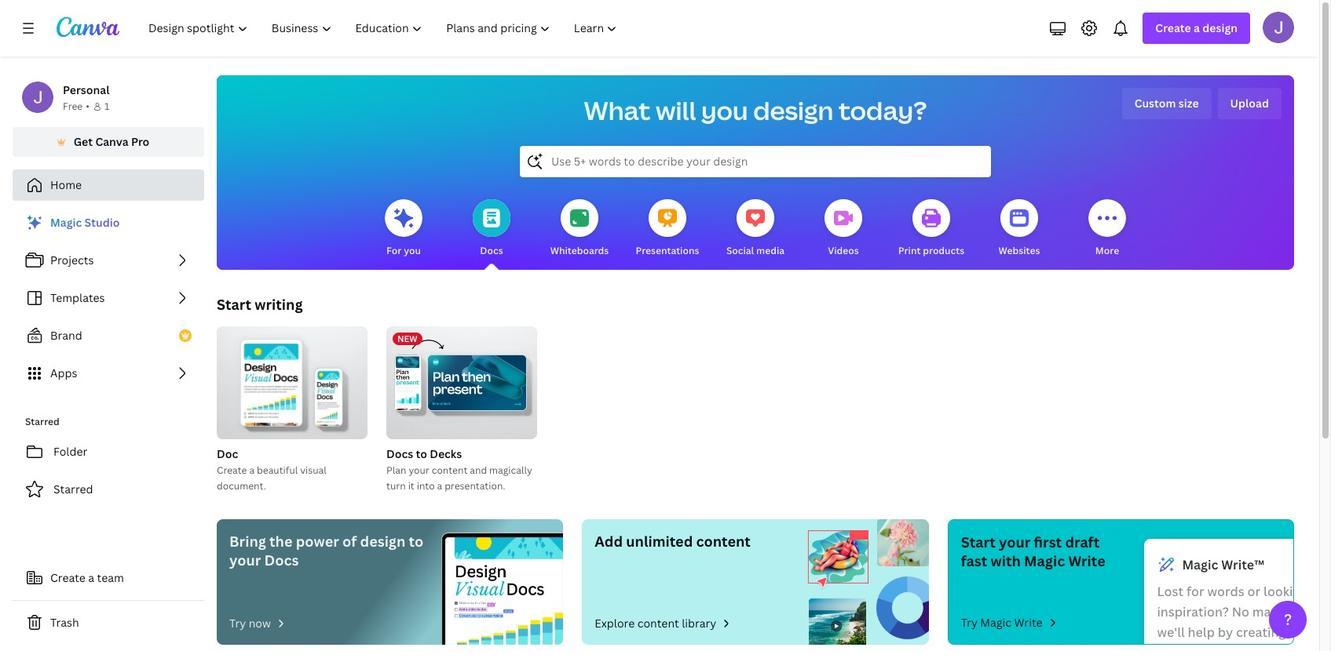 Task type: describe. For each thing, give the bounding box(es) containing it.
doc create a beautiful visual document.
[[217, 447, 327, 493]]

apps
[[50, 366, 77, 381]]

start for start your first draft fast with magic write
[[961, 533, 996, 552]]

websites button
[[999, 189, 1040, 270]]

try now
[[229, 617, 271, 632]]

and
[[470, 464, 487, 478]]

Search search field
[[551, 147, 960, 177]]

turn
[[386, 480, 406, 493]]

presentations
[[636, 244, 699, 258]]

templates link
[[13, 283, 204, 314]]

starred inside 'link'
[[53, 482, 93, 497]]

more
[[1096, 244, 1119, 258]]

docs to decks group
[[386, 327, 537, 495]]

websites
[[999, 244, 1040, 258]]

decks
[[430, 447, 462, 462]]

fast
[[961, 552, 988, 571]]

studio
[[85, 215, 120, 230]]

custom size
[[1135, 96, 1199, 111]]

starred link
[[13, 474, 204, 506]]

looking
[[1264, 584, 1308, 601]]

list containing magic studio
[[13, 207, 204, 390]]

a inside dropdown button
[[1194, 20, 1200, 35]]

will
[[656, 93, 696, 127]]

home
[[50, 178, 82, 192]]

projects
[[50, 253, 94, 268]]

presentations button
[[636, 189, 699, 270]]

your inside bring the power of design to your docs
[[229, 551, 261, 570]]

0 vertical spatial you
[[701, 93, 748, 127]]

create a team button
[[13, 563, 204, 595]]

create a team
[[50, 571, 124, 586]]

a inside docs to decks plan your content and magically turn it into a presentation.
[[437, 480, 442, 493]]

magic inside start your first draft fast with magic write
[[1024, 552, 1065, 571]]

print products button
[[898, 189, 965, 270]]

write™
[[1222, 557, 1265, 574]]

new
[[397, 333, 418, 345]]

projects link
[[13, 245, 204, 276]]

design inside bring the power of design to your docs
[[360, 533, 406, 551]]

docs for docs
[[480, 244, 503, 258]]

2 vertical spatial content
[[638, 617, 679, 632]]

custom size button
[[1122, 88, 1212, 119]]

social media button
[[726, 189, 785, 270]]

start writing
[[217, 295, 303, 314]]

brand
[[50, 328, 82, 343]]

docs button
[[473, 189, 511, 270]]

size
[[1179, 96, 1199, 111]]

library
[[682, 617, 717, 632]]

unlimited
[[626, 533, 693, 551]]

videos
[[828, 244, 859, 258]]

try for start your first draft fast with magic write
[[961, 616, 978, 631]]

create for create a design
[[1156, 20, 1191, 35]]

•
[[86, 100, 89, 113]]

what will you design today?
[[584, 93, 927, 127]]

more button
[[1089, 189, 1126, 270]]

try magic write
[[961, 616, 1043, 631]]

1
[[104, 100, 109, 113]]

it
[[408, 480, 415, 493]]

top level navigation element
[[138, 13, 631, 44]]

2 horizontal spatial content
[[696, 533, 751, 551]]

create a design button
[[1143, 13, 1251, 44]]

you inside button
[[404, 244, 421, 258]]

for you button
[[385, 189, 423, 270]]

bring
[[229, 533, 266, 551]]

draft
[[1065, 533, 1100, 552]]

get canva pro
[[74, 134, 150, 149]]

first
[[1034, 533, 1062, 552]]

document.
[[217, 480, 266, 493]]

1 vertical spatial design
[[753, 93, 834, 127]]

to inside bring the power of design to your docs
[[409, 533, 424, 551]]

templates
[[50, 291, 105, 306]]

magic write™
[[1183, 557, 1265, 574]]

trash link
[[13, 608, 204, 639]]

free •
[[63, 100, 89, 113]]

a inside 'doc create a beautiful visual document.'
[[249, 464, 255, 478]]

pro
[[131, 134, 150, 149]]

for you
[[387, 244, 421, 258]]

your inside start your first draft fast with magic write
[[999, 533, 1031, 552]]

power
[[296, 533, 339, 551]]

trash
[[50, 616, 79, 631]]

personal
[[63, 82, 110, 97]]



Task type: locate. For each thing, give the bounding box(es) containing it.
2 horizontal spatial docs
[[480, 244, 503, 258]]

magically
[[489, 464, 532, 478]]

content down decks
[[432, 464, 468, 478]]

1 vertical spatial content
[[696, 533, 751, 551]]

doc group
[[217, 320, 368, 495]]

content right unlimited
[[696, 533, 751, 551]]

into
[[417, 480, 435, 493]]

magic left the studio
[[50, 215, 82, 230]]

lost for words or looking for 
[[1157, 584, 1331, 652]]

writing
[[255, 295, 303, 314]]

products
[[923, 244, 965, 258]]

you right for
[[404, 244, 421, 258]]

create a design
[[1156, 20, 1238, 35]]

create down doc
[[217, 464, 247, 478]]

beautiful
[[257, 464, 298, 478]]

create
[[1156, 20, 1191, 35], [217, 464, 247, 478], [50, 571, 86, 586]]

docs for docs to decks plan your content and magically turn it into a presentation.
[[386, 447, 413, 462]]

whiteboards
[[550, 244, 609, 258]]

docs to decks plan your content and magically turn it into a presentation.
[[386, 447, 532, 493]]

print
[[898, 244, 921, 258]]

2 vertical spatial design
[[360, 533, 406, 551]]

start left writing
[[217, 295, 251, 314]]

doc
[[217, 447, 238, 462]]

1 horizontal spatial you
[[701, 93, 748, 127]]

1 vertical spatial to
[[409, 533, 424, 551]]

try for bring the power of design to your docs
[[229, 617, 246, 632]]

0 vertical spatial docs
[[480, 244, 503, 258]]

0 vertical spatial create
[[1156, 20, 1191, 35]]

1 horizontal spatial start
[[961, 533, 996, 552]]

team
[[97, 571, 124, 586]]

0 horizontal spatial docs
[[264, 551, 299, 570]]

write down with at the right bottom of page
[[1014, 616, 1043, 631]]

explore
[[595, 617, 635, 632]]

a up document.
[[249, 464, 255, 478]]

0 vertical spatial start
[[217, 295, 251, 314]]

a inside button
[[88, 571, 94, 586]]

docs inside docs to decks plan your content and magically turn it into a presentation.
[[386, 447, 413, 462]]

1 vertical spatial docs
[[386, 447, 413, 462]]

visual
[[300, 464, 327, 478]]

1 horizontal spatial try
[[961, 616, 978, 631]]

1 vertical spatial create
[[217, 464, 247, 478]]

2 horizontal spatial design
[[1203, 20, 1238, 35]]

0 horizontal spatial try
[[229, 617, 246, 632]]

get canva pro button
[[13, 127, 204, 157]]

plan
[[386, 464, 406, 478]]

folder button
[[13, 437, 204, 468]]

0 horizontal spatial write
[[1014, 616, 1043, 631]]

a
[[1194, 20, 1200, 35], [249, 464, 255, 478], [437, 480, 442, 493], [88, 571, 94, 586]]

today?
[[839, 93, 927, 127]]

group
[[217, 320, 368, 440]]

0 horizontal spatial start
[[217, 295, 251, 314]]

videos button
[[825, 189, 862, 270]]

1 vertical spatial write
[[1014, 616, 1043, 631]]

2 vertical spatial create
[[50, 571, 86, 586]]

1 horizontal spatial docs
[[386, 447, 413, 462]]

content left library
[[638, 617, 679, 632]]

of
[[343, 533, 357, 551]]

content inside docs to decks plan your content and magically turn it into a presentation.
[[432, 464, 468, 478]]

to down it
[[409, 533, 424, 551]]

create left team
[[50, 571, 86, 586]]

starred up 'folder'
[[25, 416, 60, 429]]

apps link
[[13, 358, 204, 390]]

0 horizontal spatial you
[[404, 244, 421, 258]]

to inside docs to decks plan your content and magically turn it into a presentation.
[[416, 447, 427, 462]]

start for start writing
[[217, 295, 251, 314]]

try
[[961, 616, 978, 631], [229, 617, 246, 632]]

what
[[584, 93, 651, 127]]

try down fast
[[961, 616, 978, 631]]

design right of
[[360, 533, 406, 551]]

you
[[701, 93, 748, 127], [404, 244, 421, 258]]

write inside start your first draft fast with magic write
[[1069, 552, 1106, 571]]

upload
[[1231, 96, 1269, 111]]

get
[[74, 134, 93, 149]]

0 vertical spatial design
[[1203, 20, 1238, 35]]

1 horizontal spatial create
[[217, 464, 247, 478]]

1 vertical spatial starred
[[53, 482, 93, 497]]

content
[[432, 464, 468, 478], [696, 533, 751, 551], [638, 617, 679, 632]]

2 horizontal spatial create
[[1156, 20, 1191, 35]]

bring the power of design to your docs
[[229, 533, 424, 570]]

for
[[387, 244, 402, 258]]

0 horizontal spatial design
[[360, 533, 406, 551]]

0 horizontal spatial your
[[229, 551, 261, 570]]

for right lost
[[1187, 584, 1205, 601]]

free
[[63, 100, 83, 113]]

0 horizontal spatial create
[[50, 571, 86, 586]]

magic down with at the right bottom of page
[[981, 616, 1012, 631]]

starred down 'folder'
[[53, 482, 93, 497]]

design left jacob simon image
[[1203, 20, 1238, 35]]

your
[[409, 464, 430, 478], [999, 533, 1031, 552], [229, 551, 261, 570]]

custom
[[1135, 96, 1176, 111]]

upload button
[[1218, 88, 1282, 119]]

for right looking at the right bottom of page
[[1311, 584, 1329, 601]]

0 horizontal spatial for
[[1187, 584, 1205, 601]]

0 vertical spatial content
[[432, 464, 468, 478]]

2 for from the left
[[1311, 584, 1329, 601]]

1 vertical spatial you
[[404, 244, 421, 258]]

create up custom size
[[1156, 20, 1191, 35]]

presentation.
[[445, 480, 505, 493]]

folder link
[[13, 437, 204, 468]]

brand link
[[13, 320, 204, 352]]

create inside button
[[50, 571, 86, 586]]

magic right with at the right bottom of page
[[1024, 552, 1065, 571]]

magic studio
[[50, 215, 120, 230]]

add
[[595, 533, 623, 551]]

the
[[269, 533, 293, 551]]

1 horizontal spatial for
[[1311, 584, 1329, 601]]

1 horizontal spatial your
[[409, 464, 430, 478]]

1 for from the left
[[1187, 584, 1205, 601]]

your left first
[[999, 533, 1031, 552]]

a up size at the right top of page
[[1194, 20, 1200, 35]]

explore content library
[[595, 617, 717, 632]]

your up into
[[409, 464, 430, 478]]

start left first
[[961, 533, 996, 552]]

whiteboards button
[[550, 189, 609, 270]]

words
[[1208, 584, 1245, 601]]

print products
[[898, 244, 965, 258]]

media
[[756, 244, 785, 258]]

social
[[726, 244, 754, 258]]

folder
[[53, 445, 87, 460]]

list
[[13, 207, 204, 390]]

jacob simon image
[[1263, 12, 1295, 43]]

home link
[[13, 170, 204, 201]]

0 horizontal spatial content
[[432, 464, 468, 478]]

1 horizontal spatial write
[[1069, 552, 1106, 571]]

magic
[[50, 215, 82, 230], [1024, 552, 1065, 571], [1183, 557, 1219, 574], [981, 616, 1012, 631]]

magic up words
[[1183, 557, 1219, 574]]

1 vertical spatial start
[[961, 533, 996, 552]]

write
[[1069, 552, 1106, 571], [1014, 616, 1043, 631]]

create inside dropdown button
[[1156, 20, 1191, 35]]

0 vertical spatial starred
[[25, 416, 60, 429]]

create inside 'doc create a beautiful visual document.'
[[217, 464, 247, 478]]

0 vertical spatial write
[[1069, 552, 1106, 571]]

a left team
[[88, 571, 94, 586]]

docs inside button
[[480, 244, 503, 258]]

lost
[[1157, 584, 1184, 601]]

0 vertical spatial to
[[416, 447, 427, 462]]

your inside docs to decks plan your content and magically turn it into a presentation.
[[409, 464, 430, 478]]

create for create a team
[[50, 571, 86, 586]]

design up search search field
[[753, 93, 834, 127]]

to left decks
[[416, 447, 427, 462]]

None search field
[[520, 146, 991, 178]]

your left the
[[229, 551, 261, 570]]

1 horizontal spatial content
[[638, 617, 679, 632]]

you right will at top
[[701, 93, 748, 127]]

or
[[1248, 584, 1261, 601]]

docs
[[480, 244, 503, 258], [386, 447, 413, 462], [264, 551, 299, 570]]

write right first
[[1069, 552, 1106, 571]]

1 horizontal spatial design
[[753, 93, 834, 127]]

design
[[1203, 20, 1238, 35], [753, 93, 834, 127], [360, 533, 406, 551]]

2 horizontal spatial your
[[999, 533, 1031, 552]]

now
[[249, 617, 271, 632]]

add unlimited content
[[595, 533, 751, 551]]

docs inside bring the power of design to your docs
[[264, 551, 299, 570]]

social media
[[726, 244, 785, 258]]

for
[[1187, 584, 1205, 601], [1311, 584, 1329, 601]]

start
[[217, 295, 251, 314], [961, 533, 996, 552]]

start inside start your first draft fast with magic write
[[961, 533, 996, 552]]

with
[[991, 552, 1021, 571]]

canva
[[95, 134, 129, 149]]

2 vertical spatial docs
[[264, 551, 299, 570]]

design inside dropdown button
[[1203, 20, 1238, 35]]

magic inside 'link'
[[50, 215, 82, 230]]

try left now
[[229, 617, 246, 632]]

starred button
[[13, 474, 204, 506]]

a right into
[[437, 480, 442, 493]]



Task type: vqa. For each thing, say whether or not it's contained in the screenshot.
Career highlights on resume blog cover Image
no



